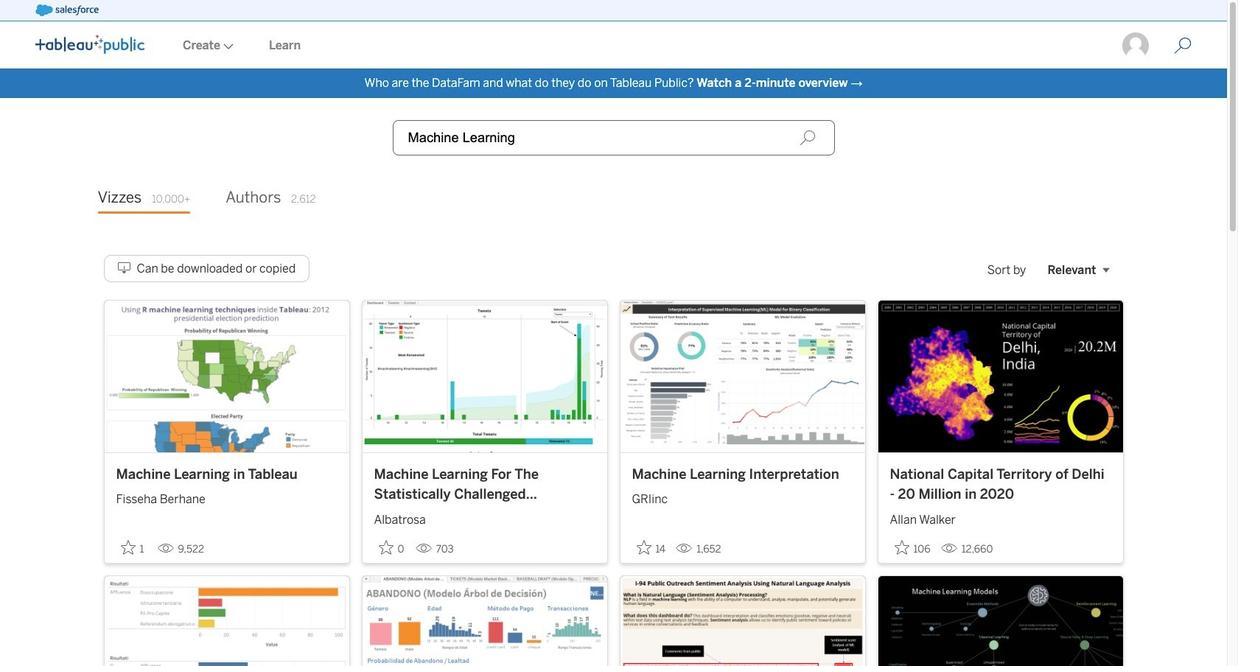 Task type: vqa. For each thing, say whether or not it's contained in the screenshot.
ADD FAVORITE button
yes



Task type: describe. For each thing, give the bounding box(es) containing it.
add favorite image for 3rd add favorite button from the left
[[636, 540, 651, 555]]

4 add favorite button from the left
[[890, 536, 935, 560]]

3 add favorite button from the left
[[632, 536, 670, 560]]

1 add favorite button from the left
[[116, 536, 151, 560]]

salesforce logo image
[[35, 4, 99, 16]]

tara.schultz image
[[1121, 31, 1151, 60]]

2 add favorite button from the left
[[374, 536, 409, 560]]

Search input field
[[392, 120, 835, 156]]



Task type: locate. For each thing, give the bounding box(es) containing it.
create image
[[220, 43, 234, 49]]

2 add favorite image from the left
[[636, 540, 651, 555]]

workbook thumbnail image
[[104, 301, 349, 452], [362, 301, 607, 452], [620, 301, 865, 452], [878, 301, 1123, 452], [104, 576, 349, 666], [362, 576, 607, 666], [620, 576, 865, 666], [878, 576, 1123, 666]]

3 add favorite image from the left
[[894, 540, 909, 555]]

Add Favorite button
[[116, 536, 151, 560], [374, 536, 409, 560], [632, 536, 670, 560], [890, 536, 935, 560]]

search image
[[799, 130, 816, 146]]

1 add favorite image from the left
[[121, 540, 135, 555]]

add favorite image for first add favorite button from the left
[[121, 540, 135, 555]]

2 horizontal spatial add favorite image
[[894, 540, 909, 555]]

add favorite image
[[121, 540, 135, 555], [636, 540, 651, 555], [894, 540, 909, 555]]

add favorite image for first add favorite button from the right
[[894, 540, 909, 555]]

logo image
[[35, 35, 144, 54]]

1 horizontal spatial add favorite image
[[636, 540, 651, 555]]

add favorite image
[[378, 540, 393, 555]]

0 horizontal spatial add favorite image
[[121, 540, 135, 555]]

go to search image
[[1156, 37, 1210, 55]]



